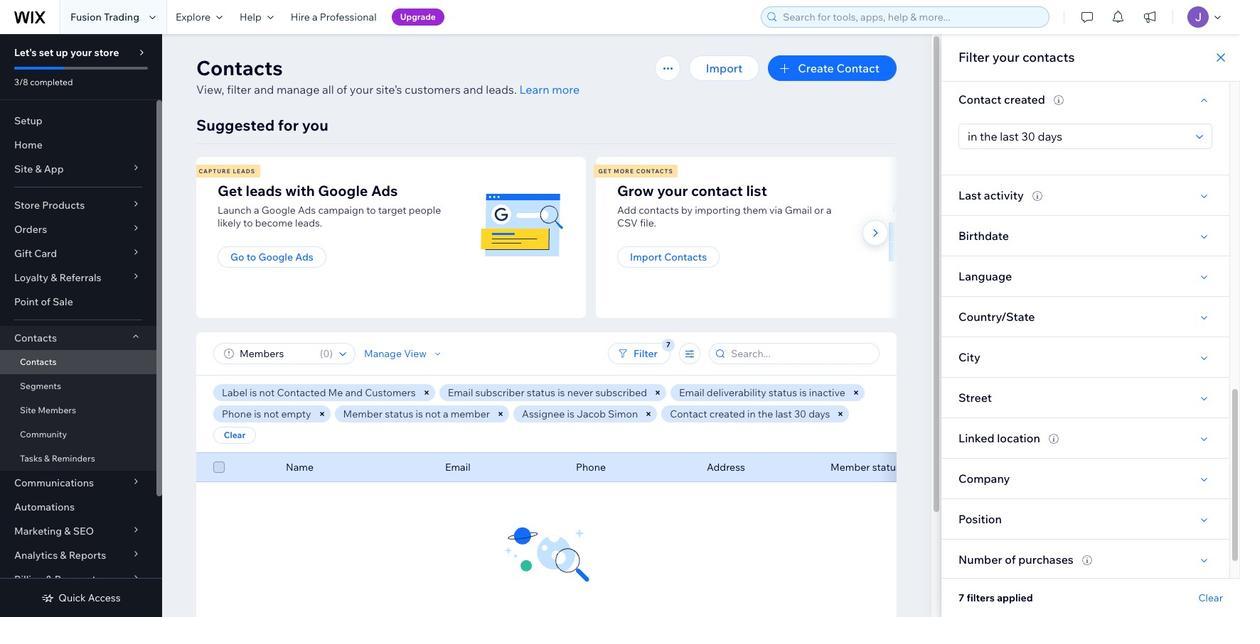 Task type: vqa. For each thing, say whether or not it's contained in the screenshot.
first new release
no



Task type: locate. For each thing, give the bounding box(es) containing it.
deliverability
[[707, 387, 766, 400]]

of for point of sale
[[41, 296, 50, 309]]

inactive
[[809, 387, 845, 400]]

list
[[194, 157, 991, 319]]

not up "phone is not empty"
[[259, 387, 275, 400]]

empty
[[281, 408, 311, 421]]

jacob
[[577, 408, 606, 421]]

get leads with google ads launch a google ads campaign to target people likely to become leads.
[[218, 182, 441, 230]]

1 horizontal spatial leads.
[[486, 82, 517, 97]]

importing
[[695, 204, 741, 217]]

created for contact created in the last 30 days
[[709, 408, 745, 421]]

contacts up filter
[[196, 55, 283, 80]]

site down home
[[14, 163, 33, 176]]

set
[[39, 46, 54, 59]]

of right the number
[[1005, 553, 1016, 567]]

& inside site & app popup button
[[35, 163, 42, 176]]

your up by
[[657, 182, 688, 200]]

2 vertical spatial of
[[1005, 553, 1016, 567]]

1 vertical spatial filter
[[634, 348, 658, 361]]

linked
[[959, 432, 994, 446]]

filter up contact created
[[959, 49, 990, 65]]

1 vertical spatial contact
[[959, 92, 1002, 107]]

not left empty in the bottom of the page
[[264, 408, 279, 421]]

your inside contacts view, filter and manage all of your site's customers and leads. learn more
[[350, 82, 373, 97]]

filter for filter
[[634, 348, 658, 361]]

contacts down by
[[664, 251, 707, 264]]

0 vertical spatial created
[[1004, 92, 1045, 107]]

up
[[56, 46, 68, 59]]

1 vertical spatial member
[[831, 461, 870, 474]]

member status
[[831, 461, 901, 474]]

created down filter your contacts
[[1004, 92, 1045, 107]]

clear
[[224, 430, 245, 441], [1199, 592, 1223, 605]]

city
[[959, 351, 980, 365]]

0 horizontal spatial phone
[[222, 408, 252, 421]]

& for analytics
[[60, 550, 67, 562]]

0 horizontal spatial member
[[343, 408, 383, 421]]

contacts inside grow your contact list add contacts by importing them via gmail or a csv file.
[[639, 204, 679, 217]]

of left sale at the top
[[41, 296, 50, 309]]

2 vertical spatial contact
[[670, 408, 707, 421]]

marketing & seo
[[14, 525, 94, 538]]

gift
[[14, 247, 32, 260]]

marketing
[[14, 525, 62, 538]]

& left reports
[[60, 550, 67, 562]]

location
[[997, 432, 1040, 446]]

not
[[259, 387, 275, 400], [264, 408, 279, 421], [425, 408, 441, 421]]

None checkbox
[[213, 459, 225, 476]]

to left target
[[366, 204, 376, 217]]

Search for tools, apps, help & more... field
[[779, 7, 1045, 27]]

& right billing
[[46, 574, 52, 587]]

site
[[14, 163, 33, 176], [20, 405, 36, 416]]

site for site members
[[20, 405, 36, 416]]

app
[[44, 163, 64, 176]]

them
[[743, 204, 767, 217]]

& inside loyalty & referrals popup button
[[51, 272, 57, 284]]

1 horizontal spatial phone
[[576, 461, 606, 474]]

1 horizontal spatial created
[[1004, 92, 1045, 107]]

1 vertical spatial leads.
[[295, 217, 322, 230]]

sale
[[53, 296, 73, 309]]

or
[[814, 204, 824, 217]]

& for tasks
[[44, 454, 50, 464]]

go to google ads button
[[218, 247, 326, 268]]

7 filters applied
[[959, 592, 1033, 605]]

contact right create
[[837, 61, 880, 75]]

clear for rightmost clear button
[[1199, 592, 1223, 605]]

email
[[448, 387, 473, 400], [679, 387, 704, 400], [445, 461, 470, 474]]

1 horizontal spatial clear
[[1199, 592, 1223, 605]]

tasks & reminders link
[[0, 447, 156, 471]]

filter up subscribed
[[634, 348, 658, 361]]

address
[[707, 461, 745, 474]]

ads up target
[[371, 182, 398, 200]]

contacts left by
[[639, 204, 679, 217]]

your left site's
[[350, 82, 373, 97]]

likely
[[218, 217, 241, 230]]

0 vertical spatial contact
[[837, 61, 880, 75]]

google down "leads"
[[261, 204, 296, 217]]

contacts
[[196, 55, 283, 80], [664, 251, 707, 264], [14, 332, 57, 345], [20, 357, 56, 368]]

1 vertical spatial clear button
[[1199, 592, 1223, 605]]

filter
[[959, 49, 990, 65], [634, 348, 658, 361]]

and right filter
[[254, 82, 274, 97]]

your right up
[[70, 46, 92, 59]]

hire a professional
[[291, 11, 377, 23]]

0 horizontal spatial import
[[630, 251, 662, 264]]

2 horizontal spatial contact
[[959, 92, 1002, 107]]

clear inside button
[[224, 430, 245, 441]]

community
[[20, 429, 67, 440]]

1 vertical spatial ads
[[298, 204, 316, 217]]

phone down label at the left bottom
[[222, 408, 252, 421]]

contacts link
[[0, 351, 156, 375]]

0 vertical spatial clear
[[224, 430, 245, 441]]

& for marketing
[[64, 525, 71, 538]]

site inside popup button
[[14, 163, 33, 176]]

& right loyalty
[[51, 272, 57, 284]]

1 horizontal spatial import
[[706, 61, 743, 75]]

community link
[[0, 423, 156, 447]]

status
[[527, 387, 555, 400], [769, 387, 797, 400], [385, 408, 413, 421], [872, 461, 901, 474]]

site for site & app
[[14, 163, 33, 176]]

company
[[959, 472, 1010, 486]]

of inside sidebar element
[[41, 296, 50, 309]]

not for empty
[[264, 408, 279, 421]]

orders
[[14, 223, 47, 236]]

list
[[746, 182, 767, 200]]

import contacts
[[630, 251, 707, 264]]

1 vertical spatial contacts
[[639, 204, 679, 217]]

leads. left learn
[[486, 82, 517, 97]]

& inside the tasks & reminders link
[[44, 454, 50, 464]]

professional
[[320, 11, 377, 23]]

1 vertical spatial phone
[[576, 461, 606, 474]]

filter inside button
[[634, 348, 658, 361]]

site down segments
[[20, 405, 36, 416]]

email subscriber status is never subscribed
[[448, 387, 647, 400]]

contact created in the last 30 days
[[670, 408, 830, 421]]

0 vertical spatial import
[[706, 61, 743, 75]]

& left seo
[[64, 525, 71, 538]]

0 horizontal spatial of
[[41, 296, 50, 309]]

segments link
[[0, 375, 156, 399]]

0 vertical spatial ads
[[371, 182, 398, 200]]

0 vertical spatial clear button
[[213, 427, 256, 444]]

0 horizontal spatial contacts
[[639, 204, 679, 217]]

import contacts button
[[617, 247, 720, 268]]

manage
[[364, 348, 402, 361]]

0 vertical spatial phone
[[222, 408, 252, 421]]

created down the deliverability
[[709, 408, 745, 421]]

contacts up contact created
[[1022, 49, 1075, 65]]

and right customers
[[463, 82, 483, 97]]

1 vertical spatial import
[[630, 251, 662, 264]]

leads. down with
[[295, 217, 322, 230]]

target
[[378, 204, 406, 217]]

contacts
[[1022, 49, 1075, 65], [639, 204, 679, 217]]

contact for contact created
[[959, 92, 1002, 107]]

phone down jacob
[[576, 461, 606, 474]]

google down become
[[258, 251, 293, 264]]

0 horizontal spatial contact
[[670, 408, 707, 421]]

a right or
[[826, 204, 832, 217]]

clear button
[[213, 427, 256, 444], [1199, 592, 1223, 605]]

a inside get leads with google ads launch a google ads campaign to target people likely to become leads.
[[254, 204, 259, 217]]

customers
[[405, 82, 461, 97]]

0 horizontal spatial created
[[709, 408, 745, 421]]

billing & payments button
[[0, 568, 156, 592]]

gift card button
[[0, 242, 156, 266]]

1 horizontal spatial filter
[[959, 49, 990, 65]]

0 vertical spatial of
[[337, 82, 347, 97]]

& left app
[[35, 163, 42, 176]]

and right me
[[345, 387, 363, 400]]

email up member
[[448, 387, 473, 400]]

to right go
[[246, 251, 256, 264]]

Select an option field
[[964, 124, 1192, 149]]

google up campaign
[[318, 182, 368, 200]]

of for number of purchases
[[1005, 553, 1016, 567]]

your
[[70, 46, 92, 59], [992, 49, 1020, 65], [350, 82, 373, 97], [657, 182, 688, 200]]

0 vertical spatial leads.
[[486, 82, 517, 97]]

gift card
[[14, 247, 57, 260]]

email left the deliverability
[[679, 387, 704, 400]]

position
[[959, 513, 1002, 527]]

leads
[[233, 168, 255, 175]]

0 horizontal spatial filter
[[634, 348, 658, 361]]

& right tasks
[[44, 454, 50, 464]]

automations
[[14, 501, 75, 514]]

of right all
[[337, 82, 347, 97]]

fusion
[[70, 11, 102, 23]]

Search... field
[[727, 344, 875, 364]]

1 horizontal spatial contact
[[837, 61, 880, 75]]

2 vertical spatial ads
[[295, 251, 313, 264]]

1 vertical spatial of
[[41, 296, 50, 309]]

trading
[[104, 11, 139, 23]]

contacts inside button
[[664, 251, 707, 264]]

store products button
[[0, 193, 156, 218]]

1 horizontal spatial contacts
[[1022, 49, 1075, 65]]

email deliverability status is inactive
[[679, 387, 845, 400]]

ads down with
[[298, 204, 316, 217]]

customers
[[365, 387, 416, 400]]

0 horizontal spatial clear
[[224, 430, 245, 441]]

import for import
[[706, 61, 743, 75]]

number
[[959, 553, 1002, 567]]

0 vertical spatial site
[[14, 163, 33, 176]]

2 horizontal spatial of
[[1005, 553, 1016, 567]]

loyalty & referrals
[[14, 272, 101, 284]]

0 vertical spatial filter
[[959, 49, 990, 65]]

1 vertical spatial site
[[20, 405, 36, 416]]

1 horizontal spatial of
[[337, 82, 347, 97]]

to
[[366, 204, 376, 217], [243, 217, 253, 230], [246, 251, 256, 264]]

& inside billing & payments popup button
[[46, 574, 52, 587]]

quick
[[59, 592, 86, 605]]

contacts down 'point of sale' on the top left of the page
[[14, 332, 57, 345]]

gmail
[[785, 204, 812, 217]]

is up 30
[[799, 387, 807, 400]]

& inside marketing & seo popup button
[[64, 525, 71, 538]]

0 horizontal spatial clear button
[[213, 427, 256, 444]]

country/state
[[959, 310, 1035, 324]]

setup link
[[0, 109, 156, 133]]

the
[[758, 408, 773, 421]]

contact down filter your contacts
[[959, 92, 1002, 107]]

a down "leads"
[[254, 204, 259, 217]]

contacts view, filter and manage all of your site's customers and leads. learn more
[[196, 55, 580, 97]]

you
[[302, 116, 328, 134]]

2 vertical spatial google
[[258, 251, 293, 264]]

phone for phone
[[576, 461, 606, 474]]

contact down the deliverability
[[670, 408, 707, 421]]

0 vertical spatial member
[[343, 408, 383, 421]]

1 horizontal spatial member
[[831, 461, 870, 474]]

a inside grow your contact list add contacts by importing them via gmail or a csv file.
[[826, 204, 832, 217]]

capture leads
[[199, 168, 255, 175]]

0 horizontal spatial leads.
[[295, 217, 322, 230]]

filter your contacts
[[959, 49, 1075, 65]]

1 vertical spatial clear
[[1199, 592, 1223, 605]]

& inside analytics & reports popup button
[[60, 550, 67, 562]]

ads down get leads with google ads launch a google ads campaign to target people likely to become leads. at left
[[295, 251, 313, 264]]

import for import contacts
[[630, 251, 662, 264]]

1 vertical spatial created
[[709, 408, 745, 421]]



Task type: describe. For each thing, give the bounding box(es) containing it.
number of purchases
[[959, 553, 1074, 567]]

grow
[[617, 182, 654, 200]]

more
[[614, 168, 634, 175]]

by
[[681, 204, 693, 217]]

birthdate
[[959, 229, 1009, 243]]

view
[[404, 348, 427, 361]]

manage
[[277, 82, 320, 97]]

learn more button
[[519, 81, 580, 98]]

email down member
[[445, 461, 470, 474]]

last
[[959, 188, 981, 203]]

is right label at the left bottom
[[250, 387, 257, 400]]

setup
[[14, 114, 42, 127]]

subscribed
[[595, 387, 647, 400]]

site's
[[376, 82, 402, 97]]

leads
[[246, 182, 282, 200]]

0 horizontal spatial and
[[254, 82, 274, 97]]

your up contact created
[[992, 49, 1020, 65]]

is left empty in the bottom of the page
[[254, 408, 261, 421]]

& for loyalty
[[51, 272, 57, 284]]

1 horizontal spatial and
[[345, 387, 363, 400]]

30
[[794, 408, 806, 421]]

members
[[38, 405, 76, 416]]

communications
[[14, 477, 94, 490]]

via
[[769, 204, 783, 217]]

language
[[959, 269, 1012, 284]]

for
[[278, 116, 299, 134]]

name
[[286, 461, 314, 474]]

upgrade
[[400, 11, 436, 22]]

google inside go to google ads "button"
[[258, 251, 293, 264]]

people
[[409, 204, 441, 217]]

tasks & reminders
[[20, 454, 95, 464]]

ads inside go to google ads "button"
[[295, 251, 313, 264]]

& for site
[[35, 163, 42, 176]]

create
[[798, 61, 834, 75]]

marketing & seo button
[[0, 520, 156, 544]]

products
[[42, 199, 85, 212]]

campaign
[[318, 204, 364, 217]]

learn
[[519, 82, 549, 97]]

never
[[567, 387, 593, 400]]

grow your contact list add contacts by importing them via gmail or a csv file.
[[617, 182, 832, 230]]

go to google ads
[[230, 251, 313, 264]]

manage view button
[[364, 348, 444, 361]]

1 horizontal spatial clear button
[[1199, 592, 1223, 605]]

of inside contacts view, filter and manage all of your site's customers and leads. learn more
[[337, 82, 347, 97]]

automations link
[[0, 496, 156, 520]]

3/8 completed
[[14, 77, 73, 87]]

hire a professional link
[[282, 0, 385, 34]]

contacts up segments
[[20, 357, 56, 368]]

referrals
[[59, 272, 101, 284]]

is left jacob
[[567, 408, 574, 421]]

loyalty & referrals button
[[0, 266, 156, 290]]

upgrade button
[[392, 9, 444, 26]]

loyalty
[[14, 272, 48, 284]]

applied
[[997, 592, 1033, 605]]

all
[[322, 82, 334, 97]]

a right hire
[[312, 11, 318, 23]]

segments
[[20, 381, 61, 392]]

to inside "button"
[[246, 251, 256, 264]]

contacts button
[[0, 326, 156, 351]]

help button
[[231, 0, 282, 34]]

store
[[94, 46, 119, 59]]

your inside grow your contact list add contacts by importing them via gmail or a csv file.
[[657, 182, 688, 200]]

& for billing
[[46, 574, 52, 587]]

more
[[552, 82, 580, 97]]

quick access
[[59, 592, 121, 605]]

member for member status
[[831, 461, 870, 474]]

filter button
[[608, 343, 671, 365]]

get
[[598, 168, 612, 175]]

point
[[14, 296, 39, 309]]

created for contact created
[[1004, 92, 1045, 107]]

tasks
[[20, 454, 42, 464]]

payments
[[54, 574, 101, 587]]

contact inside button
[[837, 61, 880, 75]]

site & app button
[[0, 157, 156, 181]]

2 horizontal spatial and
[[463, 82, 483, 97]]

point of sale
[[14, 296, 73, 309]]

last
[[775, 408, 792, 421]]

not for contacted
[[259, 387, 275, 400]]

add
[[617, 204, 637, 217]]

(
[[320, 348, 323, 361]]

home link
[[0, 133, 156, 157]]

phone for phone is not empty
[[222, 408, 252, 421]]

csv
[[617, 217, 638, 230]]

0
[[323, 348, 330, 361]]

0 vertical spatial google
[[318, 182, 368, 200]]

not left member
[[425, 408, 441, 421]]

sidebar element
[[0, 34, 162, 618]]

list containing get leads with google ads
[[194, 157, 991, 319]]

contacts inside popup button
[[14, 332, 57, 345]]

reminders
[[52, 454, 95, 464]]

quick access button
[[41, 592, 121, 605]]

member status is not a member
[[343, 408, 490, 421]]

hire
[[291, 11, 310, 23]]

a left member
[[443, 408, 448, 421]]

your inside sidebar element
[[70, 46, 92, 59]]

help
[[240, 11, 262, 23]]

email for email subscriber status is never subscribed
[[448, 387, 473, 400]]

last activity
[[959, 188, 1024, 203]]

member for member status is not a member
[[343, 408, 383, 421]]

launch
[[218, 204, 252, 217]]

email for email deliverability status is inactive
[[679, 387, 704, 400]]

contact for contact created in the last 30 days
[[670, 408, 707, 421]]

communications button
[[0, 471, 156, 496]]

street
[[959, 391, 992, 405]]

analytics
[[14, 550, 58, 562]]

home
[[14, 139, 43, 151]]

Unsaved view field
[[235, 344, 316, 364]]

to right likely
[[243, 217, 253, 230]]

fusion trading
[[70, 11, 139, 23]]

analytics & reports button
[[0, 544, 156, 568]]

orders button
[[0, 218, 156, 242]]

get
[[218, 182, 242, 200]]

clear for top clear button
[[224, 430, 245, 441]]

contacts inside contacts view, filter and manage all of your site's customers and leads. learn more
[[196, 55, 283, 80]]

leads. inside contacts view, filter and manage all of your site's customers and leads. learn more
[[486, 82, 517, 97]]

leads. inside get leads with google ads launch a google ads campaign to target people likely to become leads.
[[295, 217, 322, 230]]

is left never
[[558, 387, 565, 400]]

is down customers
[[416, 408, 423, 421]]

1 vertical spatial google
[[261, 204, 296, 217]]

completed
[[30, 77, 73, 87]]

billing
[[14, 574, 43, 587]]

0 vertical spatial contacts
[[1022, 49, 1075, 65]]

contacts
[[636, 168, 673, 175]]

linked location
[[959, 432, 1040, 446]]

suggested for you
[[196, 116, 328, 134]]

filter for filter your contacts
[[959, 49, 990, 65]]

view,
[[196, 82, 224, 97]]

explore
[[176, 11, 210, 23]]



